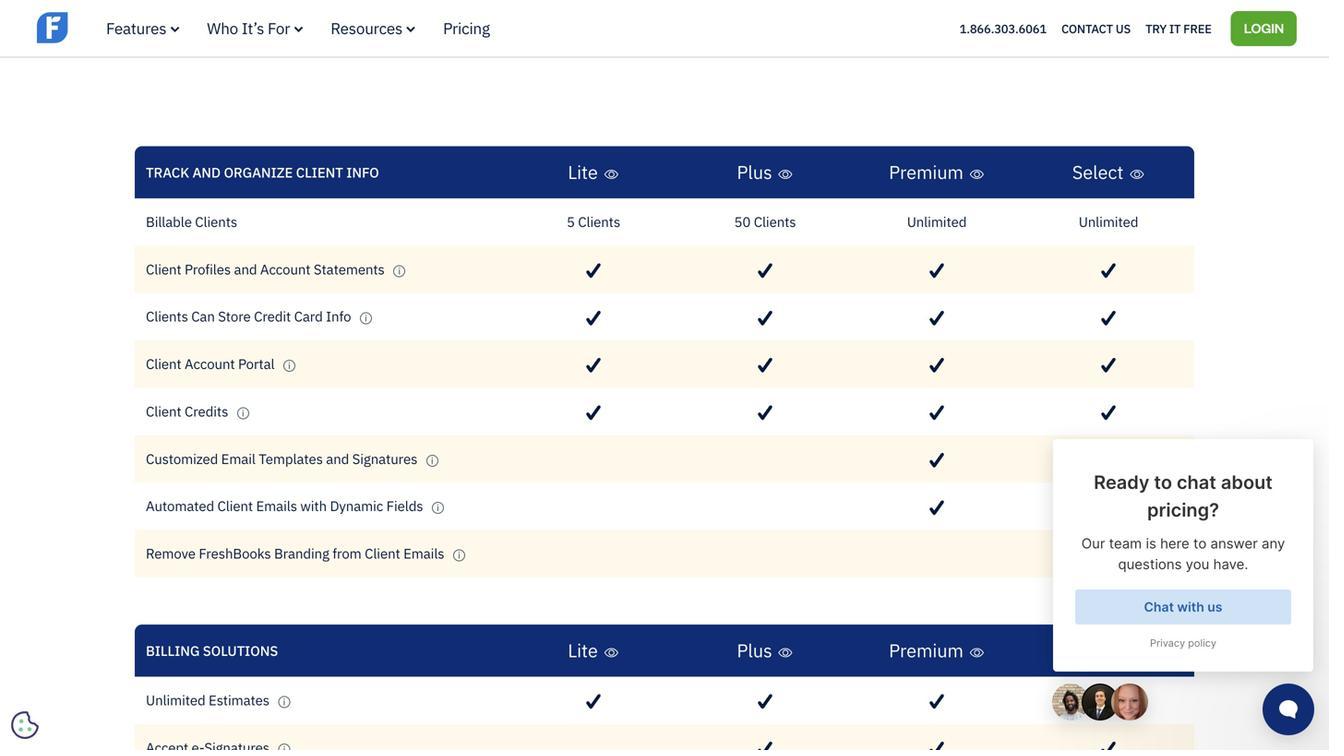 Task type: describe. For each thing, give the bounding box(es) containing it.
1.866.303.6061
[[960, 21, 1047, 36]]

billable clients
[[146, 213, 237, 231]]

signatures
[[352, 450, 418, 468]]

owner, crh collective
[[969, 19, 1119, 36]]

credits
[[185, 402, 228, 420]]

it
[[1170, 21, 1181, 36]]

fields
[[386, 497, 423, 515]]

0 vertical spatial account
[[260, 260, 311, 278]]

login
[[1244, 19, 1284, 36]]

billing solutions
[[146, 642, 278, 660]]

features
[[106, 18, 166, 38]]

automated
[[146, 497, 214, 515]]

1 vertical spatial account
[[185, 355, 235, 373]]

remove freshbooks branding from client emails
[[146, 545, 448, 563]]

try it free link
[[1146, 16, 1212, 40]]

info
[[346, 163, 379, 181]]

try
[[1146, 21, 1167, 36]]

5
[[567, 213, 575, 231]]

info
[[326, 308, 351, 326]]

i for customized email templates and signatures
[[431, 455, 433, 466]]

i for automated client emails with dynamic fields
[[437, 502, 439, 514]]

creative
[[196, 19, 254, 36]]

unlimited estimates
[[146, 691, 273, 709]]

from
[[333, 545, 362, 563]]

cookie consent banner dialog
[[14, 523, 291, 737]]

client for client credits
[[146, 402, 181, 420]]

i for clients can store credit card info
[[365, 313, 367, 324]]

i for unlimited estimates
[[283, 696, 285, 708]]

contact us link
[[1062, 16, 1131, 40]]

pricing
[[443, 18, 490, 38]]

client account portal
[[146, 355, 278, 373]]

2 horizontal spatial unlimited
[[1079, 213, 1139, 231]]

collective
[[1047, 19, 1119, 36]]

director
[[257, 19, 318, 36]]

i for client credits
[[242, 407, 244, 419]]

1 horizontal spatial unlimited
[[907, 213, 967, 231]]

estimates
[[209, 691, 270, 709]]

us
[[1116, 21, 1131, 36]]

50 clients
[[734, 213, 796, 231]]

email
[[221, 450, 256, 468]]

client up freshbooks
[[217, 497, 253, 515]]

/
[[189, 19, 194, 36]]

templates
[[259, 450, 323, 468]]

clients for 50 clients
[[754, 213, 796, 231]]

clients left can
[[146, 308, 188, 326]]

0 vertical spatial emails
[[256, 497, 297, 515]]

premium for track and organize client info
[[889, 160, 964, 184]]

with
[[300, 497, 327, 515]]

portal
[[238, 355, 275, 373]]

resources link
[[331, 18, 415, 38]]

clients for 5 clients
[[578, 213, 620, 231]]

lite for billing solutions
[[568, 639, 598, 663]]

track and organize client info
[[146, 163, 379, 181]]

billing solutions element
[[135, 625, 1195, 751]]

dynamic
[[330, 497, 383, 515]]

principal / creative director – excentric agency
[[122, 19, 449, 36]]

for
[[268, 18, 290, 38]]

customized email templates and signatures
[[146, 450, 421, 468]]

select
[[1072, 160, 1124, 184]]

and
[[192, 163, 221, 181]]

solutions
[[203, 642, 278, 660]]

features link
[[106, 18, 179, 38]]



Task type: locate. For each thing, give the bounding box(es) containing it.
0 vertical spatial and
[[234, 260, 257, 278]]

branding
[[274, 545, 329, 563]]

1 premium from the top
[[889, 160, 964, 184]]

who it's for link
[[207, 18, 303, 38]]

who it's for
[[207, 18, 290, 38]]

0 vertical spatial premium
[[889, 160, 964, 184]]

client
[[296, 163, 343, 181]]

clients right 50
[[754, 213, 796, 231]]

statements
[[314, 260, 385, 278]]

0 horizontal spatial and
[[234, 260, 257, 278]]

remove
[[146, 545, 196, 563]]

client credits
[[146, 402, 231, 420]]

i for remove freshbooks branding from client emails
[[458, 550, 460, 561]]

1 vertical spatial and
[[326, 450, 349, 468]]

card
[[294, 308, 323, 326]]

0 horizontal spatial account
[[185, 355, 235, 373]]

client up client credits
[[146, 355, 181, 373]]

account up credit
[[260, 260, 311, 278]]

clients for billable clients
[[195, 213, 237, 231]]

lite inside track and organize client info element
[[568, 160, 598, 184]]

1 vertical spatial emails
[[404, 545, 445, 563]]

1 vertical spatial premium
[[889, 639, 964, 663]]

premium for billing solutions
[[889, 639, 964, 663]]

i inside 'element'
[[283, 696, 285, 708]]

premium
[[889, 160, 964, 184], [889, 639, 964, 663]]

premium inside track and organize client info element
[[889, 160, 964, 184]]

lite inside billing solutions 'element'
[[568, 639, 598, 663]]

excentric
[[331, 19, 398, 36]]

client left profiles
[[146, 260, 181, 278]]

client for client profiles and account statements
[[146, 260, 181, 278]]

i for client profiles and account statements
[[398, 265, 401, 277]]

and
[[234, 260, 257, 278], [326, 450, 349, 468]]

principal
[[122, 19, 186, 36]]

i for client account portal
[[288, 360, 291, 372]]

unlimited
[[907, 213, 967, 231], [1079, 213, 1139, 231], [146, 691, 206, 709]]

client right from
[[365, 545, 400, 563]]

1.866.303.6061 link
[[960, 21, 1047, 36]]

plus inside track and organize client info element
[[737, 160, 772, 184]]

1 horizontal spatial emails
[[404, 545, 445, 563]]

cookie preferences image
[[11, 712, 39, 739]]

who
[[207, 18, 238, 38]]

i
[[398, 265, 401, 277], [365, 313, 367, 324], [288, 360, 291, 372], [242, 407, 244, 419], [431, 455, 433, 466], [437, 502, 439, 514], [458, 550, 460, 561], [283, 696, 285, 708]]

50
[[734, 213, 751, 231]]

plus for billing solutions
[[737, 639, 772, 663]]

contact us
[[1062, 21, 1131, 36]]

1 lite from the top
[[568, 160, 598, 184]]

resources
[[331, 18, 403, 38]]

plus inside billing solutions 'element'
[[737, 639, 772, 663]]

profiles
[[185, 260, 231, 278]]

1 horizontal spatial account
[[260, 260, 311, 278]]

emails
[[256, 497, 297, 515], [404, 545, 445, 563]]

billable
[[146, 213, 192, 231]]

checkmark image
[[586, 263, 601, 279], [758, 263, 773, 279], [930, 263, 944, 279], [758, 310, 773, 326], [930, 310, 944, 326], [758, 358, 773, 374], [930, 358, 944, 374], [758, 405, 773, 421], [1101, 405, 1116, 421], [930, 453, 944, 468], [930, 500, 944, 516], [930, 694, 944, 710], [1101, 694, 1116, 710], [758, 742, 773, 751]]

customized
[[146, 450, 218, 468]]

track
[[146, 163, 189, 181]]

client for client account portal
[[146, 355, 181, 373]]

owner,
[[969, 19, 1017, 36]]

lite
[[568, 160, 598, 184], [568, 639, 598, 663]]

client left credits
[[146, 402, 181, 420]]

freshbooks logo image
[[37, 10, 180, 45]]

unlimited inside billing solutions 'element'
[[146, 691, 206, 709]]

1 plus from the top
[[737, 160, 772, 184]]

and right "templates"
[[326, 450, 349, 468]]

0 vertical spatial plus
[[737, 160, 772, 184]]

client profiles and account statements
[[146, 260, 388, 278]]

freshbooks
[[199, 545, 271, 563]]

free
[[1184, 21, 1212, 36]]

0 horizontal spatial emails
[[256, 497, 297, 515]]

store
[[218, 308, 251, 326]]

0 vertical spatial lite
[[568, 160, 598, 184]]

2 premium from the top
[[889, 639, 964, 663]]

checkmark image
[[1101, 263, 1116, 279], [586, 310, 601, 326], [1101, 310, 1116, 326], [586, 358, 601, 374], [1101, 358, 1116, 374], [586, 405, 601, 421], [930, 405, 944, 421], [1101, 548, 1116, 563], [586, 694, 601, 710], [758, 694, 773, 710], [930, 742, 944, 751], [1101, 742, 1116, 751]]

1 horizontal spatial and
[[326, 450, 349, 468]]

can
[[191, 308, 215, 326]]

plus
[[737, 160, 772, 184], [737, 639, 772, 663]]

organize
[[224, 163, 293, 181]]

plus for track and organize client info
[[737, 160, 772, 184]]

premium inside billing solutions 'element'
[[889, 639, 964, 663]]

automated client emails with dynamic fields
[[146, 497, 426, 515]]

crh
[[1020, 19, 1044, 36]]

1 vertical spatial lite
[[568, 639, 598, 663]]

0 horizontal spatial unlimited
[[146, 691, 206, 709]]

contact
[[1062, 21, 1113, 36]]

try it free
[[1146, 21, 1212, 36]]

it's
[[242, 18, 264, 38]]

billing
[[146, 642, 200, 660]]

emails down fields
[[404, 545, 445, 563]]

1 vertical spatial plus
[[737, 639, 772, 663]]

credit
[[254, 308, 291, 326]]

pricing link
[[443, 18, 490, 38]]

5 clients
[[567, 213, 620, 231]]

account
[[260, 260, 311, 278], [185, 355, 235, 373]]

2 lite from the top
[[568, 639, 598, 663]]

client
[[146, 260, 181, 278], [146, 355, 181, 373], [146, 402, 181, 420], [217, 497, 253, 515], [365, 545, 400, 563]]

clients
[[578, 213, 620, 231], [754, 213, 796, 231], [195, 213, 237, 231], [146, 308, 188, 326]]

–
[[321, 19, 328, 36]]

2 plus from the top
[[737, 639, 772, 663]]

account left portal
[[185, 355, 235, 373]]

clients can store credit card info
[[146, 308, 354, 326]]

lite for track and organize client info
[[568, 160, 598, 184]]

and right profiles
[[234, 260, 257, 278]]

clients right billable
[[195, 213, 237, 231]]

clients right 5
[[578, 213, 620, 231]]

login link
[[1231, 11, 1297, 46]]

track and organize client info element
[[135, 147, 1195, 625]]

agency
[[401, 19, 449, 36]]

emails left with
[[256, 497, 297, 515]]



Task type: vqa. For each thing, say whether or not it's contained in the screenshot.
the topmost and
yes



